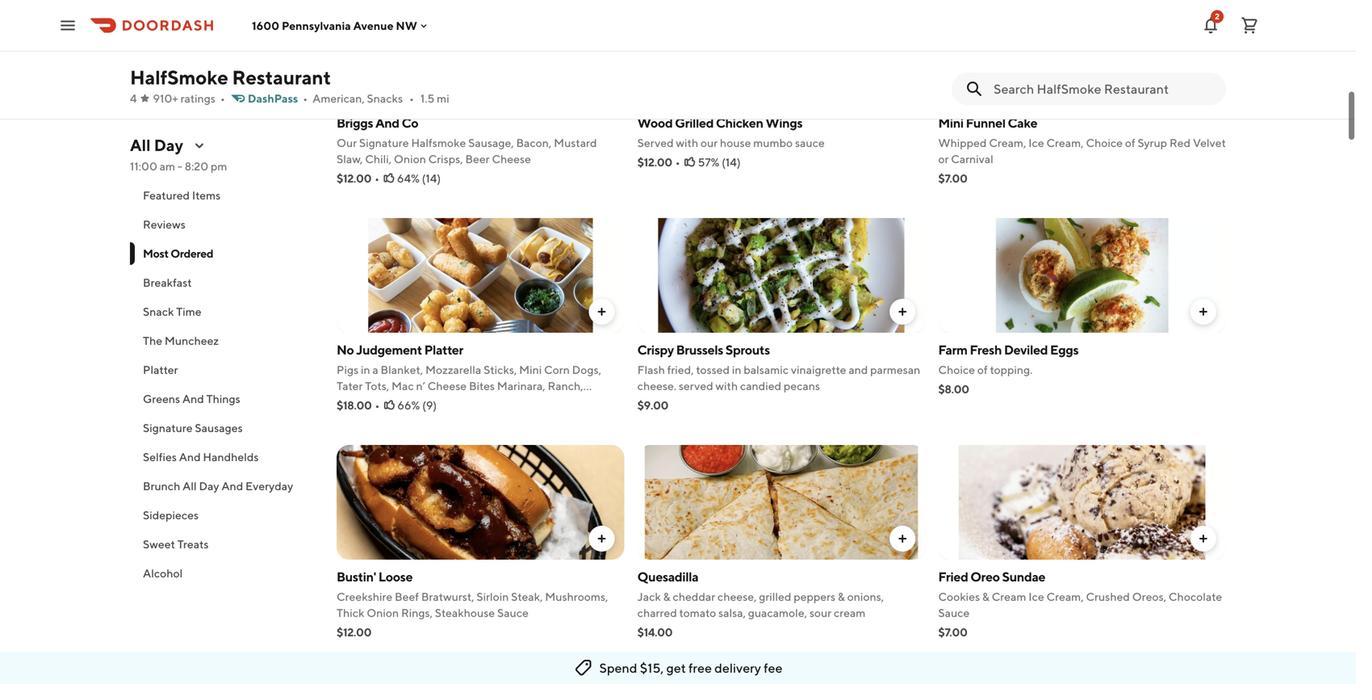 Task type: describe. For each thing, give the bounding box(es) containing it.
in inside no judgement platter pigs in a blanket, mozzarella sticks, mini corn dogs, tater tots, mac n' cheese bites marinara, ranch, ketchup & mustard
[[361, 363, 370, 376]]

cheese inside briggs and co our signature halfsmoke sausage, bacon, mustard slaw, chili, onion crisps,  beer cheese
[[492, 152, 531, 166]]

tater
[[337, 379, 363, 393]]

choice inside mini funnel cake whipped cream, ice cream, choice of syrup red velvet or carnival $7.00
[[1087, 136, 1123, 149]]

halfsmoke restaurant
[[130, 66, 331, 89]]

our
[[701, 136, 718, 149]]

crispy brussels sprouts image
[[638, 218, 926, 333]]

64%
[[397, 172, 420, 185]]

creekshire
[[337, 590, 393, 603]]

selfies and handhelds button
[[130, 443, 317, 472]]

beer
[[466, 152, 490, 166]]

cheese.
[[638, 379, 677, 393]]

steak,
[[511, 590, 543, 603]]

funnel
[[966, 115, 1006, 130]]

ranch,
[[548, 379, 584, 393]]

add item to cart image for no judgement platter
[[596, 305, 609, 318]]

1600 pennsylvania avenue nw button
[[252, 19, 430, 32]]

wings
[[766, 115, 803, 130]]

sauce inside bustin' loose creekshire beef bratwurst, sirloin steak, mushrooms, thick onion rings, steakhouse sauce $12.00
[[497, 606, 529, 620]]

selfies and handhelds
[[143, 450, 259, 464]]

or
[[939, 152, 949, 166]]

with inside wood grilled chicken wings served with our house mumbo sauce
[[676, 136, 699, 149]]

of inside farm fresh deviled eggs choice of topping. $8.00
[[978, 363, 988, 376]]

57% (14)
[[698, 155, 741, 169]]

get
[[667, 660, 686, 676]]

crispy
[[638, 342, 674, 357]]

pennsylvania
[[282, 19, 351, 32]]

most ordered
[[143, 247, 213, 260]]

items
[[192, 189, 221, 202]]

and for selfies
[[179, 450, 201, 464]]

bustin'
[[337, 569, 376, 584]]

ice inside mini funnel cake whipped cream, ice cream, choice of syrup red velvet or carnival $7.00
[[1029, 136, 1045, 149]]

briggs and co image
[[337, 0, 625, 106]]

a
[[373, 363, 379, 376]]

$12.00 • for wood
[[638, 155, 681, 169]]

all day
[[130, 136, 183, 155]]

add item to cart image for crispy brussels sprouts
[[897, 305, 910, 318]]

briggs
[[337, 115, 373, 130]]

66% (9)
[[398, 399, 437, 412]]

brunch
[[143, 479, 180, 493]]

nw
[[396, 19, 417, 32]]

bratwurst,
[[422, 590, 475, 603]]

dashpass •
[[248, 92, 308, 105]]

bites
[[469, 379, 495, 393]]

our
[[337, 136, 357, 149]]

0 items, open order cart image
[[1241, 16, 1260, 35]]

reviews button
[[130, 210, 317, 239]]

bustin' loose creekshire beef bratwurst, sirloin steak, mushrooms, thick onion rings, steakhouse sauce $12.00
[[337, 569, 609, 639]]

mumbo
[[754, 136, 793, 149]]

open menu image
[[58, 16, 78, 35]]

everyday
[[246, 479, 293, 493]]

platter inside no judgement platter pigs in a blanket, mozzarella sticks, mini corn dogs, tater tots, mac n' cheese bites marinara, ranch, ketchup & mustard
[[425, 342, 464, 357]]

all inside the brunch all day and everyday button
[[183, 479, 197, 493]]

mac
[[392, 379, 414, 393]]

bustin' loose image
[[337, 445, 625, 560]]

mustard inside no judgement platter pigs in a blanket, mozzarella sticks, mini corn dogs, tater tots, mac n' cheese bites marinara, ranch, ketchup & mustard
[[393, 395, 436, 409]]

cream
[[834, 606, 866, 620]]

marinara,
[[497, 379, 546, 393]]

mustard inside briggs and co our signature halfsmoke sausage, bacon, mustard slaw, chili, onion crisps,  beer cheese
[[554, 136, 597, 149]]

quesadilla image
[[638, 445, 926, 560]]

crushed
[[1087, 590, 1131, 603]]

topping.
[[991, 363, 1033, 376]]

chili,
[[365, 152, 392, 166]]

& up cream
[[838, 590, 846, 603]]

sprouts
[[726, 342, 770, 357]]

add item to cart image for fried oreo sundae
[[1198, 532, 1211, 545]]

add item to cart image for quesadilla
[[897, 532, 910, 545]]

$9.00
[[638, 399, 669, 412]]

chocolate
[[1169, 590, 1223, 603]]

sticks,
[[484, 363, 517, 376]]

briggs and co our signature halfsmoke sausage, bacon, mustard slaw, chili, onion crisps,  beer cheese
[[337, 115, 597, 166]]

most
[[143, 247, 169, 260]]

oreo
[[971, 569, 1000, 584]]

and down the handhelds
[[222, 479, 243, 493]]

11:00 am - 8:20 pm
[[130, 160, 227, 173]]

and
[[849, 363, 869, 376]]

syrup
[[1138, 136, 1168, 149]]

• left "1.5"
[[410, 92, 414, 105]]

grilled
[[675, 115, 714, 130]]

eggs
[[1051, 342, 1079, 357]]

8:20
[[185, 160, 209, 173]]

the muncheez button
[[130, 326, 317, 355]]

Item Search search field
[[994, 80, 1214, 98]]

velvet
[[1194, 136, 1227, 149]]

featured
[[143, 189, 190, 202]]

signature sausages button
[[130, 414, 317, 443]]

balsamic
[[744, 363, 789, 376]]

add item to cart image for farm fresh deviled eggs
[[1198, 305, 1211, 318]]

& right jack
[[664, 590, 671, 603]]

greens and things button
[[130, 384, 317, 414]]

alcohol
[[143, 567, 183, 580]]

cream, inside the fried oreo sundae cookies & cream ice cream, crushed oreos, chocolate sauce $7.00
[[1047, 590, 1084, 603]]

66%
[[398, 399, 420, 412]]

carnival
[[952, 152, 994, 166]]

$18.00
[[337, 399, 372, 412]]

handhelds
[[203, 450, 259, 464]]

cream, down item search search field
[[1047, 136, 1084, 149]]

dogs,
[[572, 363, 602, 376]]

& inside no judgement platter pigs in a blanket, mozzarella sticks, mini corn dogs, tater tots, mac n' cheese bites marinara, ranch, ketchup & mustard
[[383, 395, 390, 409]]

& inside the fried oreo sundae cookies & cream ice cream, crushed oreos, chocolate sauce $7.00
[[983, 590, 990, 603]]

sundae
[[1003, 569, 1046, 584]]

(14) for chicken
[[722, 155, 741, 169]]

• down restaurant
[[303, 92, 308, 105]]

mozzarella
[[426, 363, 482, 376]]

and for briggs
[[376, 115, 400, 130]]

no judgement platter pigs in a blanket, mozzarella sticks, mini corn dogs, tater tots, mac n' cheese bites marinara, ranch, ketchup & mustard
[[337, 342, 602, 409]]

tossed
[[697, 363, 730, 376]]

onion inside bustin' loose creekshire beef bratwurst, sirloin steak, mushrooms, thick onion rings, steakhouse sauce $12.00
[[367, 606, 399, 620]]

fried oreo sundae image
[[939, 445, 1227, 560]]

• down the chili,
[[375, 172, 380, 185]]

bacon,
[[516, 136, 552, 149]]

cream
[[992, 590, 1027, 603]]

sweet treats
[[143, 538, 209, 551]]

blanket,
[[381, 363, 423, 376]]

signature inside briggs and co our signature halfsmoke sausage, bacon, mustard slaw, chili, onion crisps,  beer cheese
[[359, 136, 409, 149]]

sirloin
[[477, 590, 509, 603]]



Task type: locate. For each thing, give the bounding box(es) containing it.
spend
[[600, 660, 638, 676]]

with down grilled
[[676, 136, 699, 149]]

in inside "crispy brussels sprouts flash fried, tossed in balsamic vinaigrette and parmesan cheese. served with candied pecans $9.00"
[[732, 363, 742, 376]]

of left syrup
[[1126, 136, 1136, 149]]

0 vertical spatial onion
[[394, 152, 426, 166]]

1 vertical spatial $7.00
[[939, 626, 968, 639]]

choice up $8.00 in the right bottom of the page
[[939, 363, 976, 376]]

1 horizontal spatial day
[[199, 479, 219, 493]]

cheese inside no judgement platter pigs in a blanket, mozzarella sticks, mini corn dogs, tater tots, mac n' cheese bites marinara, ranch, ketchup & mustard
[[428, 379, 467, 393]]

1 $7.00 from the top
[[939, 172, 968, 185]]

day down selfies and handhelds
[[199, 479, 219, 493]]

$8.00
[[939, 382, 970, 396]]

$7.00
[[939, 172, 968, 185], [939, 626, 968, 639]]

selfies
[[143, 450, 177, 464]]

0 vertical spatial cheese
[[492, 152, 531, 166]]

0 vertical spatial of
[[1126, 136, 1136, 149]]

1 horizontal spatial add item to cart image
[[897, 532, 910, 545]]

mini funnel cake whipped cream, ice cream, choice of syrup red velvet or carnival $7.00
[[939, 115, 1227, 185]]

0 vertical spatial $7.00
[[939, 172, 968, 185]]

and left co
[[376, 115, 400, 130]]

57%
[[698, 155, 720, 169]]

1 in from the left
[[361, 363, 370, 376]]

0 vertical spatial mini
[[939, 115, 964, 130]]

ordered
[[171, 247, 213, 260]]

greens
[[143, 392, 180, 405]]

$7.00 down cookies
[[939, 626, 968, 639]]

0 vertical spatial choice
[[1087, 136, 1123, 149]]

pm
[[211, 160, 227, 173]]

add item to cart image
[[596, 305, 609, 318], [1198, 305, 1211, 318], [897, 532, 910, 545]]

1 vertical spatial (14)
[[422, 172, 441, 185]]

mi
[[437, 92, 450, 105]]

greens and things
[[143, 392, 240, 405]]

wood
[[638, 115, 673, 130]]

tots,
[[365, 379, 390, 393]]

1.5
[[421, 92, 435, 105]]

2 horizontal spatial add item to cart image
[[1198, 305, 1211, 318]]

and
[[376, 115, 400, 130], [182, 392, 204, 405], [179, 450, 201, 464], [222, 479, 243, 493]]

guacamole,
[[749, 606, 808, 620]]

1 vertical spatial all
[[183, 479, 197, 493]]

no judgement platter image
[[337, 218, 625, 333]]

sweet
[[143, 538, 175, 551]]

1 horizontal spatial in
[[732, 363, 742, 376]]

$14.00
[[638, 626, 673, 639]]

& down tots,
[[383, 395, 390, 409]]

2 $7.00 from the top
[[939, 626, 968, 639]]

spend $15, get free delivery fee
[[600, 660, 783, 676]]

choice inside farm fresh deviled eggs choice of topping. $8.00
[[939, 363, 976, 376]]

farm fresh deviled eggs image
[[939, 218, 1227, 333]]

$12.00 for briggs
[[337, 172, 372, 185]]

sauce inside the fried oreo sundae cookies & cream ice cream, crushed oreos, chocolate sauce $7.00
[[939, 606, 970, 620]]

parmesan
[[871, 363, 921, 376]]

$15,
[[640, 660, 664, 676]]

$12.00 for wood
[[638, 155, 673, 169]]

breakfast button
[[130, 268, 317, 297]]

2 in from the left
[[732, 363, 742, 376]]

signature down greens
[[143, 421, 193, 435]]

1 horizontal spatial mini
[[939, 115, 964, 130]]

1 vertical spatial cheese
[[428, 379, 467, 393]]

• left 57%
[[676, 155, 681, 169]]

1 vertical spatial of
[[978, 363, 988, 376]]

and for greens
[[182, 392, 204, 405]]

platter
[[425, 342, 464, 357], [143, 363, 178, 376]]

0 horizontal spatial all
[[130, 136, 151, 155]]

1600
[[252, 19, 280, 32]]

and down signature sausages on the bottom left
[[179, 450, 201, 464]]

deviled
[[1005, 342, 1048, 357]]

breakfast
[[143, 276, 192, 289]]

the
[[143, 334, 162, 347]]

sauce
[[497, 606, 529, 620], [939, 606, 970, 620]]

$12.00 • down served
[[638, 155, 681, 169]]

american,
[[313, 92, 365, 105]]

1 horizontal spatial of
[[1126, 136, 1136, 149]]

with down tossed
[[716, 379, 738, 393]]

of inside mini funnel cake whipped cream, ice cream, choice of syrup red velvet or carnival $7.00
[[1126, 136, 1136, 149]]

ice down cake
[[1029, 136, 1045, 149]]

jack
[[638, 590, 661, 603]]

sauce down steak, in the left bottom of the page
[[497, 606, 529, 620]]

whipped
[[939, 136, 987, 149]]

with
[[676, 136, 699, 149], [716, 379, 738, 393]]

cake
[[1008, 115, 1038, 130]]

0 vertical spatial platter
[[425, 342, 464, 357]]

(14) for co
[[422, 172, 441, 185]]

0 horizontal spatial signature
[[143, 421, 193, 435]]

mini
[[939, 115, 964, 130], [519, 363, 542, 376]]

and inside button
[[179, 450, 201, 464]]

(14) down house
[[722, 155, 741, 169]]

all up 11:00
[[130, 136, 151, 155]]

2
[[1216, 12, 1220, 21]]

0 horizontal spatial add item to cart image
[[596, 532, 609, 545]]

& down oreo
[[983, 590, 990, 603]]

0 horizontal spatial in
[[361, 363, 370, 376]]

no
[[337, 342, 354, 357]]

platter inside platter button
[[143, 363, 178, 376]]

ratings
[[181, 92, 216, 105]]

1 vertical spatial $12.00 •
[[337, 172, 380, 185]]

0 horizontal spatial day
[[154, 136, 183, 155]]

of down "fresh"
[[978, 363, 988, 376]]

add item to cart image up chocolate
[[1198, 532, 1211, 545]]

red
[[1170, 136, 1191, 149]]

1 vertical spatial onion
[[367, 606, 399, 620]]

1 vertical spatial choice
[[939, 363, 976, 376]]

4
[[130, 92, 137, 105]]

featured items button
[[130, 181, 317, 210]]

reviews
[[143, 218, 186, 231]]

2 ice from the top
[[1029, 590, 1045, 603]]

1 vertical spatial day
[[199, 479, 219, 493]]

0 vertical spatial $12.00
[[638, 155, 673, 169]]

$12.00 • down the slaw,
[[337, 172, 380, 185]]

1 horizontal spatial choice
[[1087, 136, 1123, 149]]

0 horizontal spatial cheese
[[428, 379, 467, 393]]

1 ice from the top
[[1029, 136, 1045, 149]]

pigs
[[337, 363, 359, 376]]

platter up greens
[[143, 363, 178, 376]]

0 vertical spatial mustard
[[554, 136, 597, 149]]

cheese down 'mozzarella'
[[428, 379, 467, 393]]

$12.00 down thick
[[337, 626, 372, 639]]

pecans
[[784, 379, 821, 393]]

1 horizontal spatial (14)
[[722, 155, 741, 169]]

fried
[[939, 569, 969, 584]]

sausage,
[[469, 136, 514, 149]]

1 horizontal spatial add item to cart image
[[897, 305, 910, 318]]

$7.00 down or
[[939, 172, 968, 185]]

chicken
[[716, 115, 764, 130]]

ketchup
[[337, 395, 381, 409]]

0 vertical spatial (14)
[[722, 155, 741, 169]]

brunch all day and everyday button
[[130, 472, 317, 501]]

onion up 64%
[[394, 152, 426, 166]]

mini up whipped
[[939, 115, 964, 130]]

onion
[[394, 152, 426, 166], [367, 606, 399, 620]]

1 sauce from the left
[[497, 606, 529, 620]]

fresh
[[970, 342, 1002, 357]]

0 vertical spatial all
[[130, 136, 151, 155]]

mustard down n'
[[393, 395, 436, 409]]

ice inside the fried oreo sundae cookies & cream ice cream, crushed oreos, chocolate sauce $7.00
[[1029, 590, 1045, 603]]

add item to cart image up the parmesan
[[897, 305, 910, 318]]

mustard right bacon,
[[554, 136, 597, 149]]

halfsmoke
[[130, 66, 228, 89]]

910+ ratings •
[[153, 92, 225, 105]]

0 horizontal spatial $12.00 •
[[337, 172, 380, 185]]

signature up the chili,
[[359, 136, 409, 149]]

restaurant
[[232, 66, 331, 89]]

0 vertical spatial signature
[[359, 136, 409, 149]]

1 horizontal spatial $12.00 •
[[638, 155, 681, 169]]

choice left syrup
[[1087, 136, 1123, 149]]

salsa,
[[719, 606, 746, 620]]

wood grilled chicken wings image
[[638, 0, 926, 106]]

and up signature sausages on the bottom left
[[182, 392, 204, 405]]

delivery
[[715, 660, 762, 676]]

platter button
[[130, 355, 317, 384]]

$12.00 down the slaw,
[[337, 172, 372, 185]]

1 horizontal spatial mustard
[[554, 136, 597, 149]]

2 horizontal spatial add item to cart image
[[1198, 532, 1211, 545]]

0 horizontal spatial mustard
[[393, 395, 436, 409]]

(14)
[[722, 155, 741, 169], [422, 172, 441, 185]]

onion down creekshire
[[367, 606, 399, 620]]

the muncheez
[[143, 334, 219, 347]]

in left a
[[361, 363, 370, 376]]

judgement
[[356, 342, 422, 357]]

1 horizontal spatial sauce
[[939, 606, 970, 620]]

onion inside briggs and co our signature halfsmoke sausage, bacon, mustard slaw, chili, onion crisps,  beer cheese
[[394, 152, 426, 166]]

0 horizontal spatial sauce
[[497, 606, 529, 620]]

2 vertical spatial $12.00
[[337, 626, 372, 639]]

sour
[[810, 606, 832, 620]]

cream, left crushed
[[1047, 590, 1084, 603]]

oreos,
[[1133, 590, 1167, 603]]

0 horizontal spatial (14)
[[422, 172, 441, 185]]

day
[[154, 136, 183, 155], [199, 479, 219, 493]]

loose
[[379, 569, 413, 584]]

1 horizontal spatial with
[[716, 379, 738, 393]]

all right "brunch"
[[183, 479, 197, 493]]

day up am
[[154, 136, 183, 155]]

1 vertical spatial $12.00
[[337, 172, 372, 185]]

$7.00 inside mini funnel cake whipped cream, ice cream, choice of syrup red velvet or carnival $7.00
[[939, 172, 968, 185]]

farm
[[939, 342, 968, 357]]

0 horizontal spatial choice
[[939, 363, 976, 376]]

1 horizontal spatial platter
[[425, 342, 464, 357]]

add item to cart image for bustin' loose
[[596, 532, 609, 545]]

0 vertical spatial day
[[154, 136, 183, 155]]

0 horizontal spatial add item to cart image
[[596, 305, 609, 318]]

in down sprouts
[[732, 363, 742, 376]]

beef
[[395, 590, 419, 603]]

$12.00 • for briggs
[[337, 172, 380, 185]]

0 vertical spatial ice
[[1029, 136, 1045, 149]]

mini up marinara,
[[519, 363, 542, 376]]

mini funnel cake image
[[939, 0, 1227, 106]]

ice down sundae
[[1029, 590, 1045, 603]]

0 horizontal spatial with
[[676, 136, 699, 149]]

add item to cart image
[[897, 305, 910, 318], [596, 532, 609, 545], [1198, 532, 1211, 545]]

add item to cart image up 'mushrooms,'
[[596, 532, 609, 545]]

mini inside mini funnel cake whipped cream, ice cream, choice of syrup red velvet or carnival $7.00
[[939, 115, 964, 130]]

quesadilla jack & cheddar cheese, grilled peppers & onions, charred tomato salsa, guacamole, sour cream $14.00
[[638, 569, 884, 639]]

in
[[361, 363, 370, 376], [732, 363, 742, 376]]

charred
[[638, 606, 677, 620]]

$7.00 inside the fried oreo sundae cookies & cream ice cream, crushed oreos, chocolate sauce $7.00
[[939, 626, 968, 639]]

featured items
[[143, 189, 221, 202]]

sauce down cookies
[[939, 606, 970, 620]]

$12.00 inside bustin' loose creekshire beef bratwurst, sirloin steak, mushrooms, thick onion rings, steakhouse sauce $12.00
[[337, 626, 372, 639]]

signature inside button
[[143, 421, 193, 435]]

1 horizontal spatial all
[[183, 479, 197, 493]]

dashpass
[[248, 92, 298, 105]]

$18.00 •
[[337, 399, 380, 412]]

0 horizontal spatial mini
[[519, 363, 542, 376]]

signature sausages
[[143, 421, 243, 435]]

with inside "crispy brussels sprouts flash fried, tossed in balsamic vinaigrette and parmesan cheese. served with candied pecans $9.00"
[[716, 379, 738, 393]]

platter up 'mozzarella'
[[425, 342, 464, 357]]

menus image
[[193, 139, 206, 152]]

notification bell image
[[1202, 16, 1221, 35]]

0 horizontal spatial of
[[978, 363, 988, 376]]

halfsmoke
[[411, 136, 466, 149]]

1 horizontal spatial cheese
[[492, 152, 531, 166]]

snack
[[143, 305, 174, 318]]

cream, down cake
[[990, 136, 1027, 149]]

0 horizontal spatial platter
[[143, 363, 178, 376]]

0 vertical spatial $12.00 •
[[638, 155, 681, 169]]

$12.00 down served
[[638, 155, 673, 169]]

0 vertical spatial with
[[676, 136, 699, 149]]

2 sauce from the left
[[939, 606, 970, 620]]

day inside the brunch all day and everyday button
[[199, 479, 219, 493]]

• down halfsmoke restaurant
[[220, 92, 225, 105]]

• down tots,
[[375, 399, 380, 412]]

1 vertical spatial mustard
[[393, 395, 436, 409]]

n'
[[416, 379, 426, 393]]

mini inside no judgement platter pigs in a blanket, mozzarella sticks, mini corn dogs, tater tots, mac n' cheese bites marinara, ranch, ketchup & mustard
[[519, 363, 542, 376]]

sauce
[[796, 136, 825, 149]]

910+
[[153, 92, 178, 105]]

cheese down sausage,
[[492, 152, 531, 166]]

1 vertical spatial platter
[[143, 363, 178, 376]]

1 horizontal spatial signature
[[359, 136, 409, 149]]

tomato
[[680, 606, 717, 620]]

and inside briggs and co our signature halfsmoke sausage, bacon, mustard slaw, chili, onion crisps,  beer cheese
[[376, 115, 400, 130]]

(14) right 64%
[[422, 172, 441, 185]]

1 vertical spatial with
[[716, 379, 738, 393]]

1 vertical spatial mini
[[519, 363, 542, 376]]

1 vertical spatial ice
[[1029, 590, 1045, 603]]

1 vertical spatial signature
[[143, 421, 193, 435]]

grilled
[[759, 590, 792, 603]]



Task type: vqa. For each thing, say whether or not it's contained in the screenshot.
the bottom Box
no



